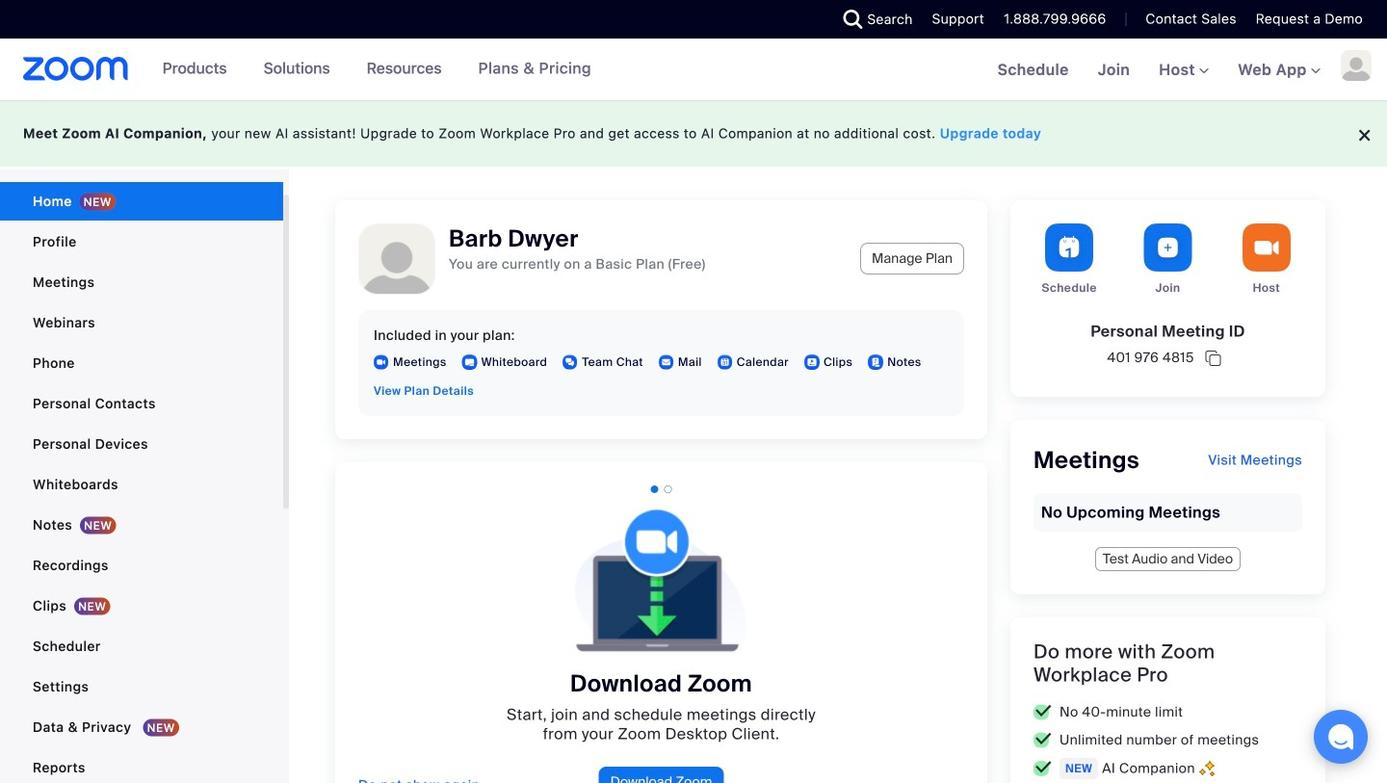 Task type: vqa. For each thing, say whether or not it's contained in the screenshot.
2nd window new image from the right
no



Task type: describe. For each thing, give the bounding box(es) containing it.
open chat image
[[1328, 724, 1355, 751]]

profile picture image
[[1342, 50, 1372, 81]]

profile.zoom_calendar image
[[718, 355, 733, 370]]

advanced feature image
[[1200, 761, 1215, 777]]

avatar image
[[359, 225, 435, 300]]

zoom logo image
[[23, 57, 129, 81]]

profile.zoom_whiteboard image
[[462, 355, 478, 370]]

profile.zoom_clips image
[[805, 355, 820, 370]]

schedule image
[[1046, 224, 1094, 272]]

download zoom image
[[560, 509, 763, 653]]

meetings navigation
[[984, 39, 1388, 102]]

profile.zoom_notes image
[[869, 355, 884, 370]]

product information navigation
[[129, 39, 606, 100]]



Task type: locate. For each thing, give the bounding box(es) containing it.
footer
[[0, 100, 1388, 167]]

check box image
[[1034, 733, 1052, 748]]

host image
[[1243, 224, 1291, 272]]

2 check box image from the top
[[1034, 761, 1052, 777]]

profile.zoom_meetings image
[[374, 355, 389, 370]]

1 vertical spatial check box image
[[1034, 761, 1052, 777]]

banner
[[0, 39, 1388, 102]]

profile.zoom_mail image
[[659, 355, 674, 370]]

profile.zoom_team_chat image
[[563, 355, 578, 370]]

0 vertical spatial check box image
[[1034, 705, 1052, 720]]

check box image up check box icon
[[1034, 705, 1052, 720]]

join image
[[1144, 224, 1193, 272]]

1 check box image from the top
[[1034, 705, 1052, 720]]

check box image
[[1034, 705, 1052, 720], [1034, 761, 1052, 777]]

check box image down check box icon
[[1034, 761, 1052, 777]]

personal menu menu
[[0, 182, 283, 784]]



